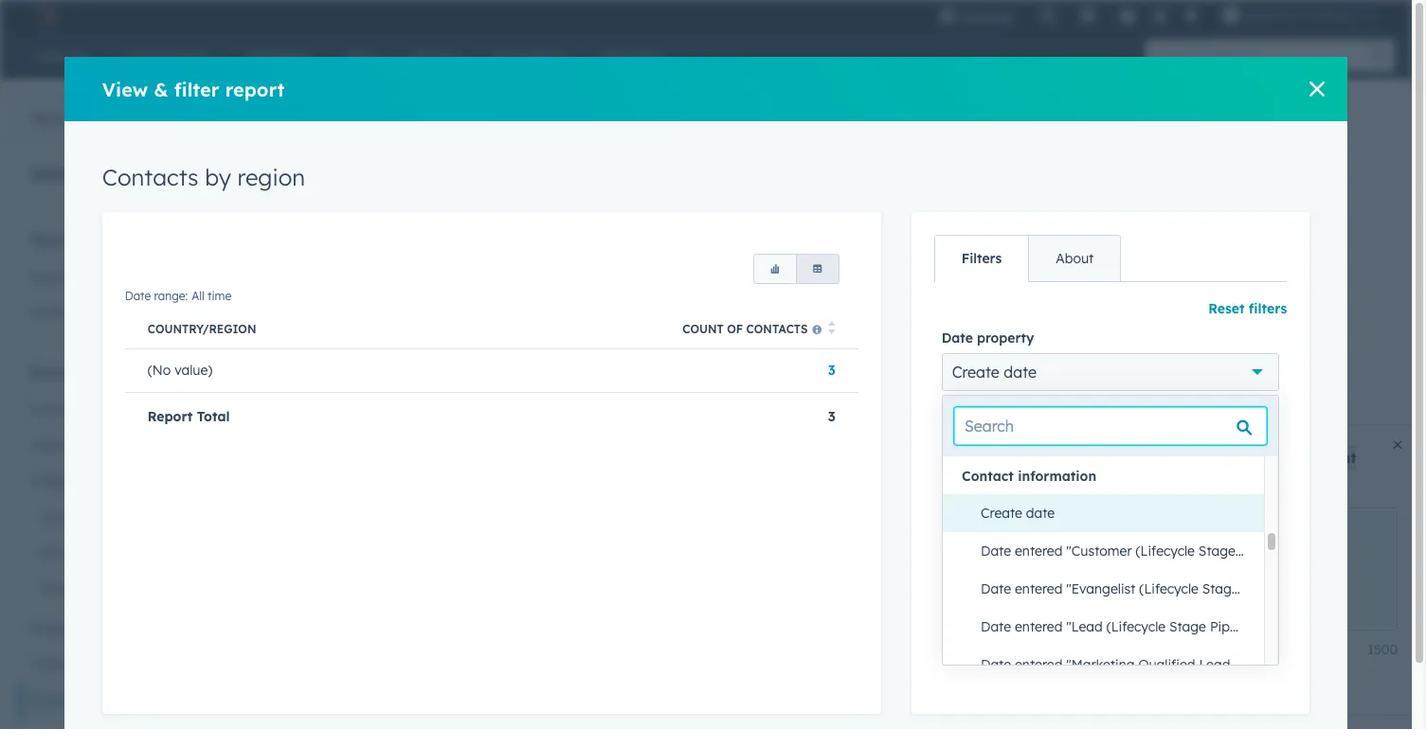 Task type: vqa. For each thing, say whether or not it's contained in the screenshot.
email service provider link
yes



Task type: locate. For each thing, give the bounding box(es) containing it.
account setup element
[[19, 362, 198, 730]]

back
[[31, 110, 64, 127]]

actions inside contacts by region dialog
[[1218, 613, 1266, 630]]

value)
[[175, 362, 213, 379]]

create up no comparison
[[981, 505, 1022, 522]]

data up the data privacy dashboard
[[303, 159, 334, 176]]

filter right add
[[992, 649, 1024, 666]]

1 vertical spatial data
[[303, 159, 334, 176]]

of inside button
[[727, 322, 743, 337]]

press to sort. image
[[828, 321, 835, 335]]

0 vertical spatial filter
[[174, 77, 219, 101]]

0 vertical spatial range:
[[154, 289, 188, 303]]

consent
[[443, 100, 531, 129], [93, 693, 144, 710]]

2 3 from the top
[[828, 408, 835, 425]]

(lifecycle down date entered "customer (lifecycle stage pipeline)"
[[1139, 581, 1199, 598]]

None button
[[753, 254, 797, 284], [796, 254, 839, 284], [753, 254, 797, 284], [796, 254, 839, 284]]

0 horizontal spatial contacts
[[361, 344, 442, 368]]

1 vertical spatial of
[[1085, 461, 1101, 475]]

entered
[[1015, 543, 1063, 560], [1015, 581, 1063, 598], [1015, 619, 1063, 636], [1015, 657, 1063, 674]]

privacy inside account setup "element"
[[30, 693, 76, 710]]

data inside navigation
[[303, 159, 334, 176]]

email service provider
[[42, 581, 182, 598]]

entered down comparison
[[1015, 581, 1063, 598]]

0 vertical spatial account
[[30, 363, 92, 382]]

&
[[154, 77, 168, 101], [421, 100, 437, 129], [69, 437, 79, 454], [80, 693, 89, 710]]

contacts
[[102, 163, 199, 191], [746, 322, 808, 337], [1105, 461, 1167, 475]]

1 horizontal spatial filter
[[992, 649, 1024, 666]]

filter inside button
[[992, 649, 1024, 666]]

2 horizontal spatial contacts
[[1105, 461, 1167, 475]]

contact information
[[962, 468, 1097, 485]]

(lifecycle for "lead
[[1106, 619, 1166, 636]]

1 vertical spatial 3
[[828, 408, 835, 425]]

tab list containing filters
[[934, 235, 1121, 282]]

2 vertical spatial range:
[[337, 698, 371, 713]]

contact information button
[[943, 461, 1264, 493]]

1 horizontal spatial contacts
[[991, 344, 1073, 368]]

contacts inside count of contacts 0
[[1105, 461, 1167, 475]]

date down contact information
[[1026, 505, 1055, 522]]

1 vertical spatial filter
[[992, 649, 1024, 666]]

date
[[125, 289, 151, 303], [942, 330, 973, 347], [857, 395, 883, 409], [942, 413, 973, 430], [981, 543, 1011, 560], [981, 581, 1011, 598], [981, 619, 1011, 636], [981, 657, 1011, 674], [308, 698, 334, 713]]

stage
[[1199, 543, 1236, 560], [1202, 581, 1239, 598], [1169, 619, 1206, 636], [1297, 657, 1334, 674]]

create date inside button
[[981, 505, 1055, 522]]

tracking code
[[30, 657, 120, 674]]

create date down date property
[[952, 363, 1037, 382]]

0 horizontal spatial range:
[[154, 289, 188, 303]]

1 entered from the top
[[1015, 543, 1063, 560]]

0 vertical spatial count
[[682, 322, 724, 337]]

4 entered from the top
[[1015, 657, 1063, 674]]

actions button for contact filters
[[1218, 608, 1280, 635]]

tab list
[[934, 235, 1121, 282]]

property
[[977, 330, 1034, 347]]

count of contacts
[[682, 322, 808, 337]]

calling icon image
[[1040, 8, 1057, 25]]

0 vertical spatial date
[[1004, 363, 1037, 382]]

report
[[148, 408, 193, 425]]

date entered "evangelist (lifecycle stage pipeline)" button
[[962, 570, 1302, 608]]

date
[[1004, 363, 1037, 382], [1026, 505, 1055, 522]]

& for filter
[[154, 77, 168, 101]]

0 vertical spatial consent
[[443, 100, 531, 129]]

time
[[208, 289, 231, 303], [939, 395, 963, 409], [391, 698, 415, 713]]

0 horizontal spatial of
[[727, 322, 743, 337]]

contacts for count of contacts
[[746, 322, 808, 337]]

contact down data
[[962, 468, 1014, 485]]

(no
[[148, 362, 171, 379]]

date range: all time inside contacts by region dialog
[[125, 289, 231, 303]]

1 vertical spatial account
[[30, 401, 81, 418]]

private apps
[[42, 545, 121, 562]]

add filter
[[962, 649, 1024, 666]]

(lifecycle inside the date entered "customer (lifecycle stage pipeline)" button
[[1136, 543, 1195, 560]]

teams
[[82, 437, 122, 454]]

consent up data privacy navigation
[[443, 100, 531, 129]]

privacy down tracking
[[30, 693, 76, 710]]

0 vertical spatial time
[[208, 289, 231, 303]]

contacts for count of contacts 0
[[1105, 461, 1167, 475]]

1 account from the top
[[30, 363, 92, 382]]

2 horizontal spatial time
[[939, 395, 963, 409]]

0 horizontal spatial filter
[[174, 77, 219, 101]]

filter left report
[[174, 77, 219, 101]]

account up users
[[30, 401, 81, 418]]

contacts up 0
[[1105, 461, 1167, 475]]

data
[[276, 100, 329, 129], [303, 159, 334, 176], [276, 206, 322, 229]]

reset filters
[[1208, 300, 1287, 317]]

count for count of contacts 0
[[1040, 461, 1082, 475]]

date range: all time
[[125, 289, 231, 303], [857, 395, 963, 409], [308, 698, 415, 713]]

group
[[753, 254, 839, 284]]

region
[[237, 163, 305, 191]]

data privacy & consent
[[276, 100, 531, 129]]

all data
[[952, 446, 1007, 465]]

users
[[30, 437, 65, 454]]

create date up comparison
[[981, 505, 1055, 522]]

service
[[80, 581, 126, 598]]

count inside button
[[682, 322, 724, 337]]

pipeline)"
[[1239, 543, 1298, 560], [1243, 581, 1302, 598], [1210, 619, 1269, 636], [1338, 657, 1396, 674]]

date down 'property'
[[1004, 363, 1037, 382]]

1 vertical spatial create
[[981, 505, 1022, 522]]

entered down to at right
[[1015, 543, 1063, 560]]

0 vertical spatial 3
[[828, 362, 835, 379]]

actions button
[[740, 342, 802, 369], [1289, 342, 1350, 369], [1218, 608, 1280, 635], [1288, 645, 1349, 672]]

(lifecycle down date entered "evangelist (lifecycle stage pipeline)" button at the bottom right
[[1106, 619, 1166, 636]]

1 horizontal spatial count
[[1040, 461, 1082, 475]]

& inside contacts by region dialog
[[154, 77, 168, 101]]

account defaults link
[[19, 391, 198, 427]]

1 vertical spatial filters
[[997, 615, 1034, 632]]

0 vertical spatial create date
[[952, 363, 1037, 382]]

tab list inside contacts by region dialog
[[934, 235, 1121, 282]]

contact inside contacts by region dialog
[[942, 615, 993, 632]]

(lifecycle up date entered "evangelist (lifecycle stage pipeline)"
[[1136, 543, 1195, 560]]

preferences
[[70, 230, 159, 249]]

0 horizontal spatial count
[[682, 322, 724, 337]]

date entered "marketing qualified lead (lifecycle stage pipeline)" button
[[962, 646, 1396, 684]]

date entered "marketing qualified lead (lifecycle stage pipeline)"
[[981, 657, 1396, 674]]

general link
[[19, 259, 198, 295]]

3 down 3 button
[[828, 408, 835, 425]]

filters up add filter
[[997, 615, 1034, 632]]

filters right reset
[[1249, 300, 1287, 317]]

filters for reset filters
[[1249, 300, 1287, 317]]

contacts inside button
[[746, 322, 808, 337]]

1 vertical spatial range:
[[886, 395, 920, 409]]

date for date range
[[942, 413, 973, 430]]

account
[[30, 363, 92, 382], [30, 401, 81, 418]]

all
[[192, 289, 204, 303], [923, 395, 936, 409], [952, 446, 969, 465], [375, 698, 388, 713]]

contact inside contact information button
[[962, 468, 1014, 485]]

1 horizontal spatial filters
[[1249, 300, 1287, 317]]

data for data privacy dashboard
[[276, 206, 322, 229]]

3
[[828, 362, 835, 379], [828, 408, 835, 425]]

connected apps
[[42, 509, 144, 526]]

(lifecycle right the lead
[[1234, 657, 1293, 674]]

privacy for data privacy dashboard
[[328, 206, 399, 229]]

0 horizontal spatial consent
[[93, 693, 144, 710]]

1 horizontal spatial date range: all time
[[308, 698, 415, 713]]

about
[[1056, 250, 1094, 267]]

apps
[[113, 509, 144, 526], [90, 545, 121, 562]]

count inside count of contacts 0
[[1040, 461, 1082, 475]]

1 vertical spatial contact
[[942, 615, 993, 632]]

date entered "customer (lifecycle stage pipeline)" button
[[962, 533, 1298, 570]]

0 horizontal spatial date range: all time
[[125, 289, 231, 303]]

2 horizontal spatial date range: all time
[[857, 395, 963, 409]]

1 horizontal spatial contacts
[[746, 322, 808, 337]]

entered left ""marketing"
[[1015, 657, 1063, 674]]

privacy up data privacy
[[336, 100, 414, 129]]

0 vertical spatial contacts
[[102, 163, 199, 191]]

tara schultz image
[[1223, 7, 1240, 24]]

connected
[[42, 509, 109, 526]]

defaults
[[85, 401, 137, 418]]

1 vertical spatial total
[[197, 408, 230, 425]]

1 vertical spatial count
[[1040, 461, 1082, 475]]

privacy & consent link
[[19, 683, 198, 719]]

menu
[[926, 0, 1389, 30]]

provider
[[130, 581, 182, 598]]

entered for "evangelist
[[1015, 581, 1063, 598]]

actions
[[740, 347, 789, 364], [1289, 347, 1337, 364], [1218, 613, 1266, 630], [1288, 650, 1336, 667]]

3 entered from the top
[[1015, 619, 1063, 636]]

privacy up the data privacy dashboard
[[338, 159, 384, 176]]

(lifecycle inside date entered "marketing qualified lead (lifecycle stage pipeline)" button
[[1234, 657, 1293, 674]]

0 vertical spatial filters
[[1249, 300, 1287, 317]]

0 vertical spatial contact
[[962, 468, 1014, 485]]

of inside count of contacts 0
[[1085, 461, 1101, 475]]

account up account defaults
[[30, 363, 92, 382]]

report
[[225, 77, 285, 101]]

(lifecycle
[[1136, 543, 1195, 560], [1139, 581, 1199, 598], [1106, 619, 1166, 636], [1234, 657, 1293, 674]]

1 contacts from the left
[[361, 344, 442, 368]]

1 horizontal spatial consent
[[443, 100, 531, 129]]

2 horizontal spatial range:
[[886, 395, 920, 409]]

0 horizontal spatial contacts
[[102, 163, 199, 191]]

filter
[[174, 77, 219, 101], [992, 649, 1024, 666]]

1 vertical spatial contacts
[[746, 322, 808, 337]]

0 vertical spatial of
[[727, 322, 743, 337]]

1 horizontal spatial of
[[1085, 461, 1101, 475]]

(lifecycle inside date entered "evangelist (lifecycle stage pipeline)" button
[[1139, 581, 1199, 598]]

consent down tracking code 'link'
[[93, 693, 144, 710]]

data down the region
[[276, 206, 322, 229]]

1 vertical spatial create date
[[981, 505, 1055, 522]]

2 vertical spatial data
[[276, 206, 322, 229]]

menu item
[[1027, 0, 1030, 30]]

contacts left by
[[102, 163, 199, 191]]

entered left "lead
[[1015, 619, 1063, 636]]

0 horizontal spatial time
[[208, 289, 231, 303]]

your
[[30, 230, 65, 249]]

notifications button
[[1175, 0, 1208, 30]]

compared to
[[942, 504, 1029, 521]]

0 vertical spatial data
[[276, 100, 329, 129]]

help button
[[1112, 0, 1144, 30]]

privacy inside navigation
[[338, 159, 384, 176]]

2 entered from the top
[[1015, 581, 1063, 598]]

0 vertical spatial date range: all time
[[125, 289, 231, 303]]

create down date property
[[952, 363, 1000, 382]]

of
[[727, 322, 743, 337], [1085, 461, 1101, 475]]

notifications
[[30, 304, 111, 321]]

0 horizontal spatial total
[[197, 408, 230, 425]]

3 down press to sort. 'element'
[[828, 362, 835, 379]]

contact up add
[[942, 615, 993, 632]]

0 vertical spatial create
[[952, 363, 1000, 382]]

close image
[[1310, 81, 1325, 97]]

contacts
[[361, 344, 442, 368], [991, 344, 1073, 368]]

create inside popup button
[[952, 363, 1000, 382]]

tracking
[[30, 657, 83, 674]]

all inside popup button
[[952, 446, 969, 465]]

2 vertical spatial contacts
[[1105, 461, 1167, 475]]

2 contacts from the left
[[991, 344, 1073, 368]]

settings image
[[1151, 8, 1168, 25]]

add filter button
[[942, 639, 1280, 682]]

"lead
[[1066, 619, 1103, 636]]

actions button for unsubscribed contacts
[[1289, 342, 1350, 369]]

interactive chart image
[[308, 716, 1349, 730]]

privacy down data privacy link
[[328, 206, 399, 229]]

filters
[[1249, 300, 1287, 317], [997, 615, 1034, 632]]

contacts left press to sort. 'element'
[[746, 322, 808, 337]]

1 vertical spatial apps
[[90, 545, 121, 562]]

1 horizontal spatial total
[[308, 344, 355, 368]]

create inside button
[[981, 505, 1022, 522]]

2 account from the top
[[30, 401, 81, 418]]

create date
[[952, 363, 1037, 382], [981, 505, 1055, 522]]

account inside "link"
[[30, 401, 81, 418]]

time inside contacts by region dialog
[[208, 289, 231, 303]]

range: inside contacts by region dialog
[[154, 289, 188, 303]]

apoptosis
[[1244, 8, 1302, 23]]

1 horizontal spatial range:
[[337, 698, 371, 713]]

apps up 'service'
[[90, 545, 121, 562]]

0 vertical spatial apps
[[113, 509, 144, 526]]

filters inside button
[[1249, 300, 1287, 317]]

(lifecycle for "customer
[[1136, 543, 1195, 560]]

group inside contacts by region dialog
[[753, 254, 839, 284]]

1 vertical spatial date
[[1026, 505, 1055, 522]]

account defaults
[[30, 401, 137, 418]]

"evangelist
[[1066, 581, 1136, 598]]

apoptosis studios 2 button
[[1211, 0, 1387, 30]]

1 horizontal spatial time
[[391, 698, 415, 713]]

data up data privacy link
[[276, 100, 329, 129]]

apps up private apps link at the left
[[113, 509, 144, 526]]

1 vertical spatial consent
[[93, 693, 144, 710]]

date inside button
[[1026, 505, 1055, 522]]

upgrade
[[960, 9, 1013, 25]]

filters for contact filters
[[997, 615, 1034, 632]]

no comparison
[[952, 537, 1062, 556]]

(lifecycle inside date entered "lead (lifecycle stage pipeline)" button
[[1106, 619, 1166, 636]]

0 horizontal spatial filters
[[997, 615, 1034, 632]]



Task type: describe. For each thing, give the bounding box(es) containing it.
3 button
[[828, 362, 835, 379]]

back link
[[0, 100, 77, 138]]

help image
[[1120, 9, 1137, 26]]

settings link
[[1148, 5, 1172, 25]]

data for data privacy
[[303, 159, 334, 176]]

filters
[[962, 250, 1002, 267]]

reset filters button
[[1208, 298, 1287, 320]]

integrations
[[30, 473, 108, 490]]

account setup
[[30, 363, 140, 382]]

date range
[[942, 413, 1015, 430]]

marketplace downloads link
[[19, 611, 198, 647]]

code
[[87, 657, 120, 674]]

date property
[[942, 330, 1034, 347]]

actions for contact filters
[[1218, 613, 1266, 630]]

account for account defaults
[[30, 401, 81, 418]]

marketplaces button
[[1068, 0, 1108, 30]]

consent inside account setup "element"
[[93, 693, 144, 710]]

setup
[[96, 363, 140, 382]]

create date button
[[962, 495, 1264, 533]]

create date button
[[942, 354, 1280, 391]]

marketplace
[[30, 621, 108, 638]]

information
[[1018, 468, 1097, 485]]

total contacts
[[308, 344, 442, 368]]

view & filter report
[[102, 77, 285, 101]]

total inside contacts by region dialog
[[197, 408, 230, 425]]

connected apps link
[[19, 499, 198, 535]]

private apps link
[[19, 535, 198, 571]]

date for date entered "customer (lifecycle stage pipeline)"
[[981, 543, 1011, 560]]

date inside popup button
[[1004, 363, 1037, 382]]

private
[[42, 545, 86, 562]]

1 3 from the top
[[828, 362, 835, 379]]

Search HubSpot search field
[[1146, 40, 1378, 72]]

count of contacts button
[[445, 307, 858, 349]]

downloads
[[112, 621, 181, 638]]

contacts for total contacts
[[361, 344, 442, 368]]

email service provider link
[[19, 571, 198, 607]]

0
[[1095, 479, 1112, 513]]

actions button for total contacts
[[740, 342, 802, 369]]

"marketing
[[1066, 657, 1135, 674]]

compared
[[942, 504, 1010, 521]]

data privacy link
[[277, 145, 411, 190]]

hubspot link
[[23, 4, 71, 27]]

hubspot image
[[34, 4, 57, 27]]

privacy for data privacy & consent
[[336, 100, 414, 129]]

calling icon button
[[1032, 3, 1065, 27]]

integrations button
[[19, 463, 198, 499]]

date for date entered "lead (lifecycle stage pipeline)"
[[981, 619, 1011, 636]]

stage for date entered "lead (lifecycle stage pipeline)"
[[1169, 619, 1206, 636]]

reset
[[1208, 300, 1245, 317]]

create date inside popup button
[[952, 363, 1037, 382]]

pipeline)" for date entered "evangelist (lifecycle stage pipeline)"
[[1243, 581, 1302, 598]]

your preferences element
[[19, 229, 198, 331]]

1 vertical spatial date range: all time
[[857, 395, 963, 409]]

stage for date entered "customer (lifecycle stage pipeline)"
[[1199, 543, 1236, 560]]

count of contacts 0
[[1040, 461, 1167, 513]]

your preferences
[[30, 230, 159, 249]]

filters link
[[935, 236, 1028, 281]]

privacy for data privacy
[[338, 159, 384, 176]]

pipeline)" for date entered "lead (lifecycle stage pipeline)"
[[1210, 619, 1269, 636]]

data
[[973, 446, 1007, 465]]

contacts by region dialog
[[64, 57, 1348, 730]]

contact for contact filters
[[942, 615, 993, 632]]

0 vertical spatial total
[[308, 344, 355, 368]]

& for teams
[[69, 437, 79, 454]]

pipeline)" for date entered "customer (lifecycle stage pipeline)"
[[1239, 543, 1298, 560]]

"customer
[[1066, 543, 1132, 560]]

2 vertical spatial date range: all time
[[308, 698, 415, 713]]

stage for date entered "evangelist (lifecycle stage pipeline)"
[[1202, 581, 1239, 598]]

apoptosis studios 2
[[1244, 8, 1359, 23]]

marketplace downloads
[[30, 621, 181, 638]]

menu containing apoptosis studios 2
[[926, 0, 1389, 30]]

search button
[[1363, 40, 1395, 72]]

date entered "lead (lifecycle stage pipeline)" button
[[962, 608, 1269, 646]]

comparison
[[977, 537, 1062, 556]]

general
[[30, 268, 79, 285]]

contacts by region
[[102, 163, 305, 191]]

entered for "customer
[[1015, 543, 1063, 560]]

apps for connected apps
[[113, 509, 144, 526]]

apps for private apps
[[90, 545, 121, 562]]

of for count of contacts 0
[[1085, 461, 1101, 475]]

studios
[[1305, 8, 1349, 23]]

date for date entered "marketing qualified lead (lifecycle stage pipeline)"
[[981, 657, 1011, 674]]

about link
[[1028, 236, 1120, 281]]

country/region
[[148, 322, 256, 337]]

to
[[1014, 504, 1029, 521]]

settings
[[30, 162, 108, 186]]

notifications image
[[1183, 9, 1200, 26]]

data privacy
[[303, 159, 384, 176]]

search image
[[1372, 49, 1385, 63]]

date for date entered "evangelist (lifecycle stage pipeline)"
[[981, 581, 1011, 598]]

no comparison button
[[942, 528, 1280, 566]]

tracking code link
[[19, 647, 198, 683]]

actions for unsubscribed contacts
[[1289, 347, 1337, 364]]

privacy & consent
[[30, 693, 144, 710]]

upgrade image
[[939, 9, 956, 26]]

no
[[952, 537, 973, 556]]

entered for "lead
[[1015, 619, 1063, 636]]

of for count of contacts
[[727, 322, 743, 337]]

(no value)
[[148, 362, 213, 379]]

count for count of contacts
[[682, 322, 724, 337]]

date for date property
[[942, 330, 973, 347]]

(lifecycle for "evangelist
[[1139, 581, 1199, 598]]

Search search field
[[954, 407, 1267, 445]]

contact filters
[[942, 615, 1034, 632]]

data for data privacy & consent
[[276, 100, 329, 129]]

all data button
[[942, 437, 1280, 475]]

date entered "lead (lifecycle stage pipeline)"
[[981, 619, 1269, 636]]

add
[[962, 649, 988, 666]]

lead
[[1199, 657, 1230, 674]]

& for consent
[[80, 693, 89, 710]]

1 vertical spatial time
[[939, 395, 963, 409]]

marketplaces image
[[1080, 9, 1097, 26]]

data privacy navigation
[[276, 144, 778, 191]]

date entered "evangelist (lifecycle stage pipeline)"
[[981, 581, 1302, 598]]

press to sort. element
[[828, 321, 835, 338]]

actions for total contacts
[[740, 347, 789, 364]]

users & teams
[[30, 437, 122, 454]]

unsubscribed
[[857, 344, 986, 368]]

by
[[205, 163, 231, 191]]

contacts for unsubscribed contacts
[[991, 344, 1073, 368]]

entered for "marketing
[[1015, 657, 1063, 674]]

date entered "customer (lifecycle stage pipeline)"
[[981, 543, 1298, 560]]

dashboard
[[405, 206, 510, 229]]

2 vertical spatial time
[[391, 698, 415, 713]]

account for account setup
[[30, 363, 92, 382]]

contact for contact information
[[962, 468, 1014, 485]]



